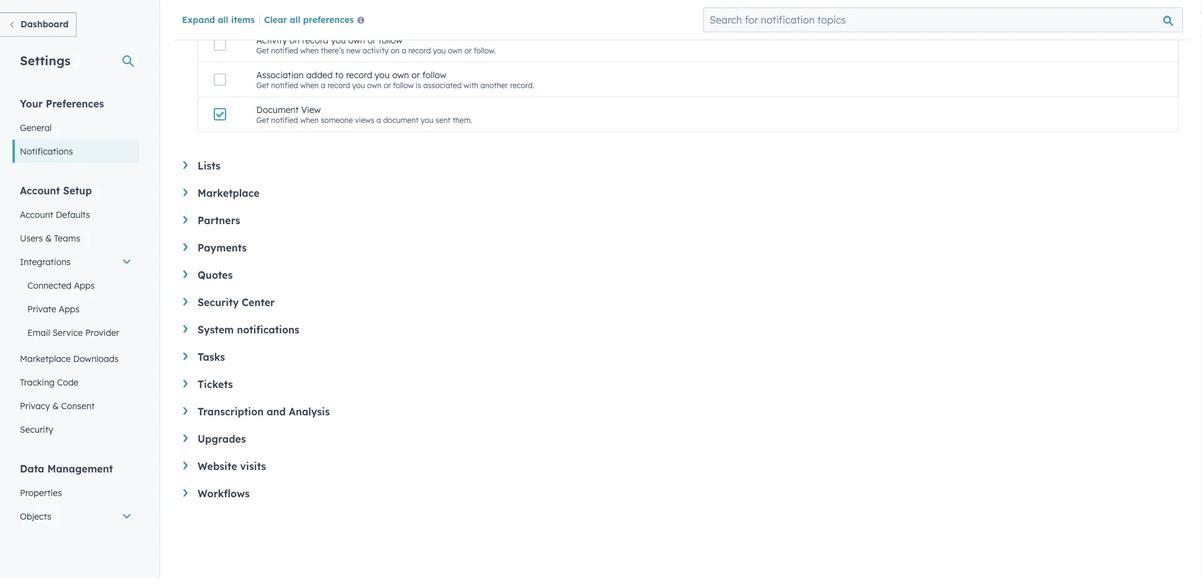 Task type: locate. For each thing, give the bounding box(es) containing it.
1 get from the top
[[256, 46, 269, 55]]

3 when from the top
[[300, 115, 319, 125]]

5 caret image from the top
[[183, 408, 188, 416]]

notified left view
[[271, 115, 298, 125]]

your preferences element
[[12, 97, 139, 163]]

or left is
[[384, 81, 391, 90]]

you left new
[[331, 35, 346, 46]]

1 vertical spatial &
[[52, 401, 59, 412]]

security
[[198, 297, 239, 309], [20, 424, 53, 435]]

0 vertical spatial a
[[402, 46, 406, 55]]

on right activity
[[290, 35, 300, 46]]

account up account defaults
[[20, 184, 60, 197]]

caret image left partners
[[183, 216, 188, 224]]

1 caret image from the top
[[183, 189, 188, 197]]

caret image left payments
[[183, 244, 188, 252]]

6 caret image from the top
[[183, 435, 188, 443]]

service
[[53, 327, 83, 338]]

& for privacy
[[52, 401, 59, 412]]

clear all preferences
[[264, 14, 354, 25]]

0 vertical spatial apps
[[74, 280, 95, 291]]

apps for private apps
[[59, 304, 80, 315]]

0 horizontal spatial a
[[321, 81, 326, 90]]

account for account defaults
[[20, 209, 53, 220]]

on
[[290, 35, 300, 46], [391, 46, 400, 55]]

workflows
[[198, 488, 250, 500]]

view
[[301, 105, 321, 115]]

0 horizontal spatial on
[[290, 35, 300, 46]]

caret image inside the marketplace dropdown button
[[183, 189, 188, 197]]

notified inside activity on record you own or follow get notified when there's new activity on a record you own or follow.
[[271, 46, 298, 55]]

privacy
[[20, 401, 50, 412]]

apps inside "link"
[[59, 304, 80, 315]]

1 vertical spatial get
[[256, 81, 269, 90]]

marketplace downloads link
[[12, 347, 139, 371]]

8 caret image from the top
[[183, 490, 188, 498]]

you down activity on the top left of page
[[375, 70, 390, 81]]

own right there's
[[348, 35, 365, 46]]

a inside activity on record you own or follow get notified when there's new activity on a record you own or follow.
[[402, 46, 406, 55]]

0 vertical spatial get
[[256, 46, 269, 55]]

caret image inside partners dropdown button
[[183, 216, 188, 224]]

a right activity on the top left of page
[[402, 46, 406, 55]]

account defaults link
[[12, 203, 139, 227]]

1 horizontal spatial &
[[52, 401, 59, 412]]

get inside activity on record you own or follow get notified when there's new activity on a record you own or follow.
[[256, 46, 269, 55]]

caret image for payments
[[183, 244, 188, 252]]

follow inside activity on record you own or follow get notified when there's new activity on a record you own or follow.
[[379, 35, 403, 46]]

objects button
[[12, 505, 139, 529]]

caret image left lists
[[183, 162, 188, 170]]

get down association
[[256, 115, 269, 125]]

caret image for transcription and analysis
[[183, 408, 188, 416]]

1 vertical spatial notified
[[271, 81, 298, 90]]

website visits
[[198, 461, 266, 473]]

or
[[368, 35, 376, 46], [465, 46, 472, 55], [412, 70, 420, 81], [384, 81, 391, 90]]

security inside account setup element
[[20, 424, 53, 435]]

notified
[[271, 46, 298, 55], [271, 81, 298, 90], [271, 115, 298, 125]]

caret image left workflows
[[183, 490, 188, 498]]

7 caret image from the top
[[183, 463, 188, 471]]

security for security
[[20, 424, 53, 435]]

when up view
[[300, 81, 319, 90]]

0 vertical spatial marketplace
[[198, 187, 260, 200]]

notified up association
[[271, 46, 298, 55]]

2 vertical spatial a
[[377, 115, 381, 125]]

3 get from the top
[[256, 115, 269, 125]]

0 vertical spatial account
[[20, 184, 60, 197]]

caret image left security center
[[183, 298, 188, 306]]

2 vertical spatial get
[[256, 115, 269, 125]]

follow left is
[[393, 81, 414, 90]]

caret image inside security center dropdown button
[[183, 298, 188, 306]]

1 vertical spatial a
[[321, 81, 326, 90]]

caret image inside transcription and analysis dropdown button
[[183, 408, 188, 416]]

all right clear
[[290, 14, 301, 25]]

apps down integrations button
[[74, 280, 95, 291]]

apps up service
[[59, 304, 80, 315]]

general link
[[12, 116, 139, 140]]

get up association
[[256, 46, 269, 55]]

0 vertical spatial when
[[300, 46, 319, 55]]

2 all from the left
[[290, 14, 301, 25]]

1 vertical spatial account
[[20, 209, 53, 220]]

you
[[331, 35, 346, 46], [433, 46, 446, 55], [375, 70, 390, 81], [352, 81, 365, 90], [421, 115, 434, 125]]

1 account from the top
[[20, 184, 60, 197]]

own
[[348, 35, 365, 46], [448, 46, 463, 55], [392, 70, 409, 81], [367, 81, 382, 90]]

security up system
[[198, 297, 239, 309]]

caret image inside lists dropdown button
[[183, 162, 188, 170]]

notification topics
[[256, 11, 345, 20]]

when left someone
[[300, 115, 319, 125]]

dashboard link
[[0, 12, 77, 37]]

connected apps link
[[12, 274, 139, 297]]

3 caret image from the top
[[183, 244, 188, 252]]

caret image inside workflows dropdown button
[[183, 490, 188, 498]]

get up document
[[256, 81, 269, 90]]

record down clear all preferences "button"
[[302, 35, 329, 46]]

caret image left upgrades
[[183, 435, 188, 443]]

or left follow.
[[465, 46, 472, 55]]

all left 'items'
[[218, 14, 229, 25]]

quotes
[[198, 269, 233, 282]]

consent
[[61, 401, 95, 412]]

marketplace for marketplace downloads
[[20, 353, 71, 364]]

notifications
[[237, 324, 300, 336]]

to
[[335, 70, 344, 81]]

security center button
[[183, 297, 1179, 309]]

caret image for lists
[[183, 162, 188, 170]]

email
[[27, 327, 50, 338]]

data management
[[20, 463, 113, 475]]

caret image inside "quotes" dropdown button
[[183, 271, 188, 279]]

there's
[[321, 46, 344, 55]]

0 horizontal spatial security
[[20, 424, 53, 435]]

defaults
[[56, 209, 90, 220]]

3 notified from the top
[[271, 115, 298, 125]]

1 vertical spatial marketplace
[[20, 353, 71, 364]]

lists button
[[183, 160, 1179, 172]]

& right privacy
[[52, 401, 59, 412]]

2 vertical spatial notified
[[271, 115, 298, 125]]

caret image inside 'payments' dropdown button
[[183, 244, 188, 252]]

0 horizontal spatial marketplace
[[20, 353, 71, 364]]

system
[[198, 324, 234, 336]]

account for account setup
[[20, 184, 60, 197]]

marketplace inside account setup element
[[20, 353, 71, 364]]

tracking
[[20, 377, 55, 388]]

& right users
[[45, 233, 52, 244]]

2 get from the top
[[256, 81, 269, 90]]

caret image
[[183, 162, 188, 170], [183, 216, 188, 224], [183, 244, 188, 252], [183, 298, 188, 306], [183, 408, 188, 416], [183, 435, 188, 443], [183, 463, 188, 471], [183, 490, 188, 498]]

payments button
[[183, 242, 1179, 254]]

5 caret image from the top
[[183, 380, 188, 388]]

tickets
[[198, 379, 233, 391]]

marketplace up partners
[[198, 187, 260, 200]]

1 horizontal spatial all
[[290, 14, 301, 25]]

you left sent
[[421, 115, 434, 125]]

all
[[218, 14, 229, 25], [290, 14, 301, 25]]

0 horizontal spatial &
[[45, 233, 52, 244]]

apps for connected apps
[[74, 280, 95, 291]]

website
[[198, 461, 237, 473]]

caret image
[[183, 189, 188, 197], [183, 271, 188, 279], [183, 326, 188, 334], [183, 353, 188, 361], [183, 380, 188, 388]]

data management element
[[12, 462, 139, 579]]

2 notified from the top
[[271, 81, 298, 90]]

and
[[267, 406, 286, 418]]

2 horizontal spatial a
[[402, 46, 406, 55]]

a inside document view get notified when someone views a document you sent them.
[[377, 115, 381, 125]]

a left to
[[321, 81, 326, 90]]

& for users
[[45, 233, 52, 244]]

follow right new
[[379, 35, 403, 46]]

1 when from the top
[[300, 46, 319, 55]]

document
[[383, 115, 419, 125]]

3 caret image from the top
[[183, 326, 188, 334]]

when left there's
[[300, 46, 319, 55]]

caret image for upgrades
[[183, 435, 188, 443]]

caret image for security center
[[183, 298, 188, 306]]

a inside association added to record you own or follow get notified when a record you own or follow is associated with another record.
[[321, 81, 326, 90]]

you right to
[[352, 81, 365, 90]]

marketplace up the tracking code
[[20, 353, 71, 364]]

objects
[[20, 511, 51, 522]]

2 when from the top
[[300, 81, 319, 90]]

upgrades
[[198, 433, 246, 446]]

caret image inside tasks dropdown button
[[183, 353, 188, 361]]

caret image inside upgrades "dropdown button"
[[183, 435, 188, 443]]

1 horizontal spatial a
[[377, 115, 381, 125]]

expand all items
[[182, 14, 255, 25]]

caret image inside tickets "dropdown button"
[[183, 380, 188, 388]]

code
[[57, 377, 78, 388]]

1 caret image from the top
[[183, 162, 188, 170]]

1 horizontal spatial marketplace
[[198, 187, 260, 200]]

all inside "button"
[[290, 14, 301, 25]]

notification
[[256, 11, 315, 20]]

caret image inside the website visits dropdown button
[[183, 463, 188, 471]]

1 all from the left
[[218, 14, 229, 25]]

topics
[[317, 11, 345, 20]]

4 caret image from the top
[[183, 353, 188, 361]]

is
[[416, 81, 421, 90]]

when
[[300, 46, 319, 55], [300, 81, 319, 90], [300, 115, 319, 125]]

associated
[[424, 81, 462, 90]]

record right to
[[346, 70, 372, 81]]

0 vertical spatial notified
[[271, 46, 298, 55]]

0 horizontal spatial all
[[218, 14, 229, 25]]

notifications link
[[12, 140, 139, 163]]

1 vertical spatial when
[[300, 81, 319, 90]]

security down privacy
[[20, 424, 53, 435]]

2 caret image from the top
[[183, 271, 188, 279]]

privacy & consent link
[[12, 394, 139, 418]]

privacy & consent
[[20, 401, 95, 412]]

email service provider link
[[12, 321, 139, 345]]

account up users
[[20, 209, 53, 220]]

own left is
[[392, 70, 409, 81]]

caret image left website
[[183, 463, 188, 471]]

1 horizontal spatial security
[[198, 297, 239, 309]]

caret image left the transcription
[[183, 408, 188, 416]]

properties
[[20, 488, 62, 499]]

record
[[302, 35, 329, 46], [409, 46, 431, 55], [346, 70, 372, 81], [328, 81, 350, 90]]

on right activity on the top left of page
[[391, 46, 400, 55]]

record up is
[[409, 46, 431, 55]]

4 caret image from the top
[[183, 298, 188, 306]]

0 vertical spatial security
[[198, 297, 239, 309]]

security link
[[12, 418, 139, 442]]

record up someone
[[328, 81, 350, 90]]

transcription and analysis
[[198, 406, 330, 418]]

1 notified from the top
[[271, 46, 298, 55]]

2 caret image from the top
[[183, 216, 188, 224]]

private apps link
[[12, 297, 139, 321]]

caret image for tickets
[[183, 380, 188, 388]]

expand
[[182, 14, 215, 25]]

1 vertical spatial apps
[[59, 304, 80, 315]]

account setup
[[20, 184, 92, 197]]

caret image inside system notifications dropdown button
[[183, 326, 188, 334]]

sent
[[436, 115, 451, 125]]

1 horizontal spatial on
[[391, 46, 400, 55]]

2 account from the top
[[20, 209, 53, 220]]

items
[[231, 14, 255, 25]]

association added to record you own or follow get notified when a record you own or follow is associated with another record.
[[256, 70, 535, 90]]

2 vertical spatial when
[[300, 115, 319, 125]]

account
[[20, 184, 60, 197], [20, 209, 53, 220]]

lists
[[198, 160, 221, 172]]

transcription
[[198, 406, 264, 418]]

0 vertical spatial &
[[45, 233, 52, 244]]

a right the views
[[377, 115, 381, 125]]

1 vertical spatial security
[[20, 424, 53, 435]]

get
[[256, 46, 269, 55], [256, 81, 269, 90], [256, 115, 269, 125]]

caret image for quotes
[[183, 271, 188, 279]]

notified up document
[[271, 81, 298, 90]]

follow
[[379, 35, 403, 46], [423, 70, 447, 81], [393, 81, 414, 90]]



Task type: vqa. For each thing, say whether or not it's contained in the screenshot.
NOTIFIED
yes



Task type: describe. For each thing, give the bounding box(es) containing it.
caret image for tasks
[[183, 353, 188, 361]]

marketplace for marketplace
[[198, 187, 260, 200]]

data
[[20, 463, 44, 475]]

management
[[47, 463, 113, 475]]

Search for notification topics search field
[[703, 7, 1184, 32]]

center
[[242, 297, 275, 309]]

setup
[[63, 184, 92, 197]]

quotes button
[[183, 269, 1179, 282]]

document view get notified when someone views a document you sent them.
[[256, 105, 473, 125]]

payments
[[198, 242, 247, 254]]

private
[[27, 304, 56, 315]]

all for clear
[[290, 14, 301, 25]]

system notifications button
[[183, 324, 1179, 336]]

someone
[[321, 115, 353, 125]]

system notifications
[[198, 324, 300, 336]]

caret image for partners
[[183, 216, 188, 224]]

account defaults
[[20, 209, 90, 220]]

you inside document view get notified when someone views a document you sent them.
[[421, 115, 434, 125]]

your
[[20, 97, 43, 110]]

or left associated
[[412, 70, 420, 81]]

visits
[[240, 461, 266, 473]]

another
[[481, 81, 508, 90]]

own up document view get notified when someone views a document you sent them.
[[367, 81, 382, 90]]

activity on record you own or follow get notified when there's new activity on a record you own or follow.
[[256, 35, 496, 55]]

workflows button
[[183, 488, 1179, 500]]

users & teams
[[20, 233, 80, 244]]

account setup element
[[12, 184, 139, 442]]

notifications
[[20, 146, 73, 157]]

transcription and analysis button
[[183, 406, 1179, 418]]

association
[[256, 70, 304, 81]]

caret image for website visits
[[183, 463, 188, 471]]

caret image for system notifications
[[183, 326, 188, 334]]

activity
[[256, 35, 287, 46]]

tracking code
[[20, 377, 78, 388]]

tasks
[[198, 351, 225, 364]]

caret image for marketplace
[[183, 189, 188, 197]]

dashboard
[[21, 19, 69, 30]]

provider
[[85, 327, 119, 338]]

activity
[[363, 46, 389, 55]]

analysis
[[289, 406, 330, 418]]

them.
[[453, 115, 473, 125]]

follow.
[[474, 46, 496, 55]]

when inside activity on record you own or follow get notified when there's new activity on a record you own or follow.
[[300, 46, 319, 55]]

tickets button
[[183, 379, 1179, 391]]

preferences
[[46, 97, 104, 110]]

email service provider
[[27, 327, 119, 338]]

website visits button
[[183, 461, 1179, 473]]

get inside document view get notified when someone views a document you sent them.
[[256, 115, 269, 125]]

users & teams link
[[12, 227, 139, 250]]

notified inside association added to record you own or follow get notified when a record you own or follow is associated with another record.
[[271, 81, 298, 90]]

marketplace button
[[183, 187, 1179, 200]]

integrations button
[[12, 250, 139, 274]]

security center
[[198, 297, 275, 309]]

general
[[20, 122, 52, 133]]

your preferences
[[20, 97, 104, 110]]

users
[[20, 233, 43, 244]]

settings
[[20, 53, 71, 68]]

when inside document view get notified when someone views a document you sent them.
[[300, 115, 319, 125]]

when inside association added to record you own or follow get notified when a record you own or follow is associated with another record.
[[300, 81, 319, 90]]

integrations
[[20, 256, 71, 267]]

upgrades button
[[183, 433, 1179, 446]]

all for expand
[[218, 14, 229, 25]]

own left follow.
[[448, 46, 463, 55]]

teams
[[54, 233, 80, 244]]

partners button
[[183, 214, 1179, 227]]

private apps
[[27, 304, 80, 315]]

you up associated
[[433, 46, 446, 55]]

partners
[[198, 214, 240, 227]]

clear all preferences button
[[264, 13, 370, 28]]

security for security center
[[198, 297, 239, 309]]

record.
[[510, 81, 535, 90]]

follow right is
[[423, 70, 447, 81]]

connected apps
[[27, 280, 95, 291]]

preferences
[[303, 14, 354, 25]]

tracking code link
[[12, 371, 139, 394]]

views
[[355, 115, 375, 125]]

clear
[[264, 14, 287, 25]]

document
[[256, 105, 299, 115]]

connected
[[27, 280, 72, 291]]

with
[[464, 81, 479, 90]]

marketplace downloads
[[20, 353, 119, 364]]

notified inside document view get notified when someone views a document you sent them.
[[271, 115, 298, 125]]

new
[[347, 46, 361, 55]]

get inside association added to record you own or follow get notified when a record you own or follow is associated with another record.
[[256, 81, 269, 90]]

caret image for workflows
[[183, 490, 188, 498]]

or right new
[[368, 35, 376, 46]]

properties link
[[12, 482, 139, 505]]

downloads
[[73, 353, 119, 364]]



